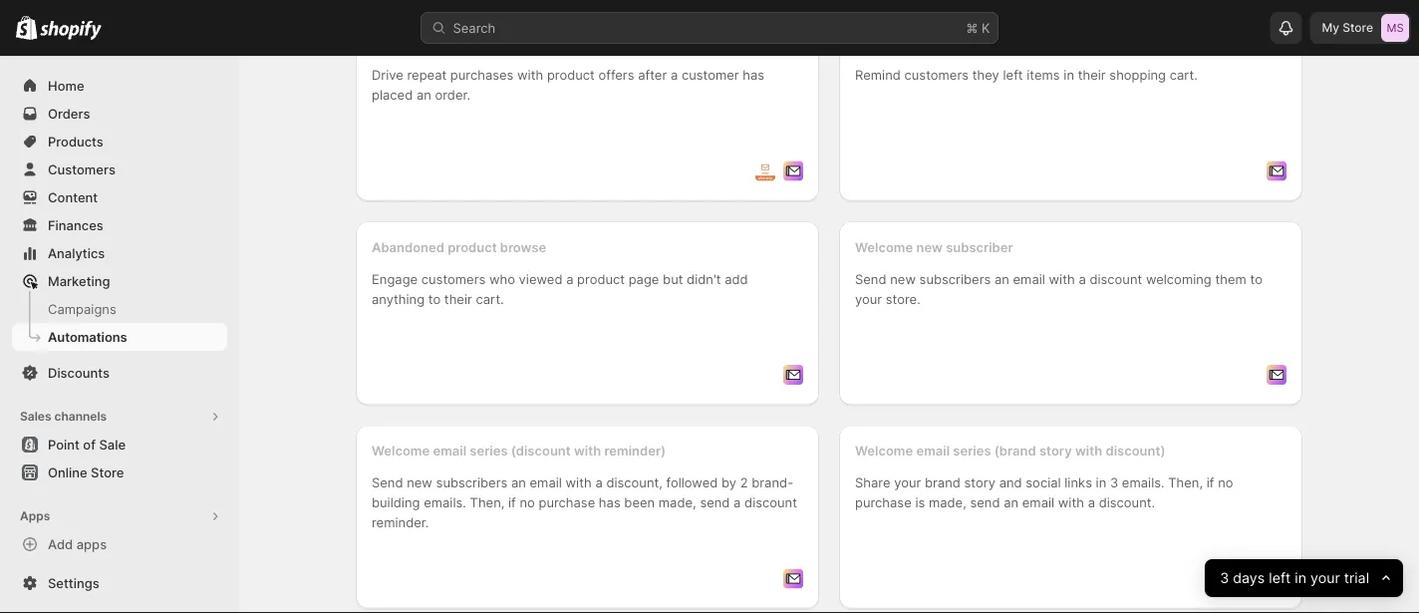 Task type: locate. For each thing, give the bounding box(es) containing it.
days
[[1233, 570, 1265, 587]]

point of sale link
[[12, 431, 227, 459]]

sale
[[99, 437, 126, 452]]

store right my
[[1343, 20, 1374, 35]]

automations link
[[12, 323, 227, 351]]

trial
[[1344, 570, 1370, 587]]

1 vertical spatial store
[[91, 465, 124, 480]]

online store
[[48, 465, 124, 480]]

orders
[[48, 106, 90, 121]]

analytics link
[[12, 239, 227, 267]]

online store button
[[0, 459, 239, 487]]

products
[[48, 134, 103, 149]]

add
[[48, 536, 73, 552]]

my
[[1323, 20, 1340, 35]]

products link
[[12, 128, 227, 156]]

0 vertical spatial store
[[1343, 20, 1374, 35]]

campaigns
[[48, 301, 116, 317]]

add apps
[[48, 536, 107, 552]]

1 horizontal spatial store
[[1343, 20, 1374, 35]]

my store
[[1323, 20, 1374, 35]]

sales channels
[[20, 409, 107, 424]]

my store image
[[1382, 14, 1410, 42]]

marketing
[[48, 273, 110, 289]]

in
[[1295, 570, 1307, 587]]

0 horizontal spatial store
[[91, 465, 124, 480]]

store inside button
[[91, 465, 124, 480]]

online store link
[[12, 459, 227, 487]]

home link
[[12, 72, 227, 100]]

discounts link
[[12, 359, 227, 387]]

store
[[1343, 20, 1374, 35], [91, 465, 124, 480]]

discounts
[[48, 365, 110, 380]]

online
[[48, 465, 87, 480]]

sales
[[20, 409, 51, 424]]

k
[[982, 20, 991, 35]]

channels
[[54, 409, 107, 424]]

campaigns link
[[12, 295, 227, 323]]

of
[[83, 437, 96, 452]]

finances
[[48, 217, 103, 233]]

⌘
[[967, 20, 978, 35]]

3 days left in your trial button
[[1205, 559, 1404, 597]]

customers link
[[12, 156, 227, 183]]

point
[[48, 437, 80, 452]]

store down sale
[[91, 465, 124, 480]]

apps
[[20, 509, 50, 523]]

automations
[[48, 329, 127, 344]]

search
[[453, 20, 496, 35]]

orders link
[[12, 100, 227, 128]]

point of sale button
[[0, 431, 239, 459]]



Task type: vqa. For each thing, say whether or not it's contained in the screenshot.
Customer accounts
no



Task type: describe. For each thing, give the bounding box(es) containing it.
settings link
[[12, 569, 227, 597]]

home
[[48, 78, 84, 93]]

content link
[[12, 183, 227, 211]]

shopify image
[[16, 16, 37, 40]]

shopify image
[[40, 20, 102, 40]]

analytics
[[48, 245, 105, 261]]

store for online store
[[91, 465, 124, 480]]

⌘ k
[[967, 20, 991, 35]]

customers
[[48, 162, 116, 177]]

marketing link
[[12, 267, 227, 295]]

add apps button
[[12, 530, 227, 558]]

settings
[[48, 575, 99, 591]]

apps button
[[12, 502, 227, 530]]

content
[[48, 189, 98, 205]]

left
[[1269, 570, 1291, 587]]

sales channels button
[[12, 403, 227, 431]]

finances link
[[12, 211, 227, 239]]

3 days left in your trial
[[1220, 570, 1370, 587]]

your
[[1311, 570, 1340, 587]]

point of sale
[[48, 437, 126, 452]]

apps
[[76, 536, 107, 552]]

store for my store
[[1343, 20, 1374, 35]]

3
[[1220, 570, 1229, 587]]



